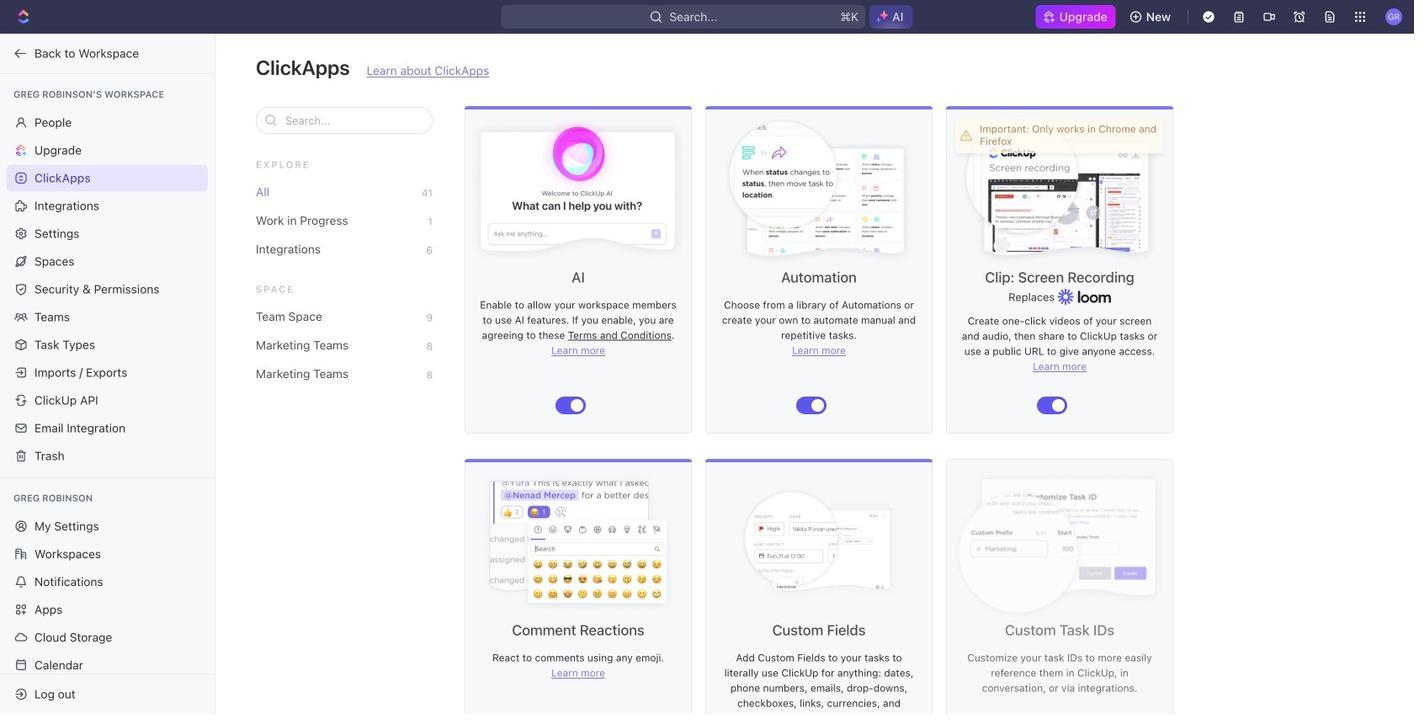 Task type: locate. For each thing, give the bounding box(es) containing it.
Search... text field
[[286, 108, 424, 133]]



Task type: vqa. For each thing, say whether or not it's contained in the screenshot.
Unlimited Timeline Views's UNLIMITED
no



